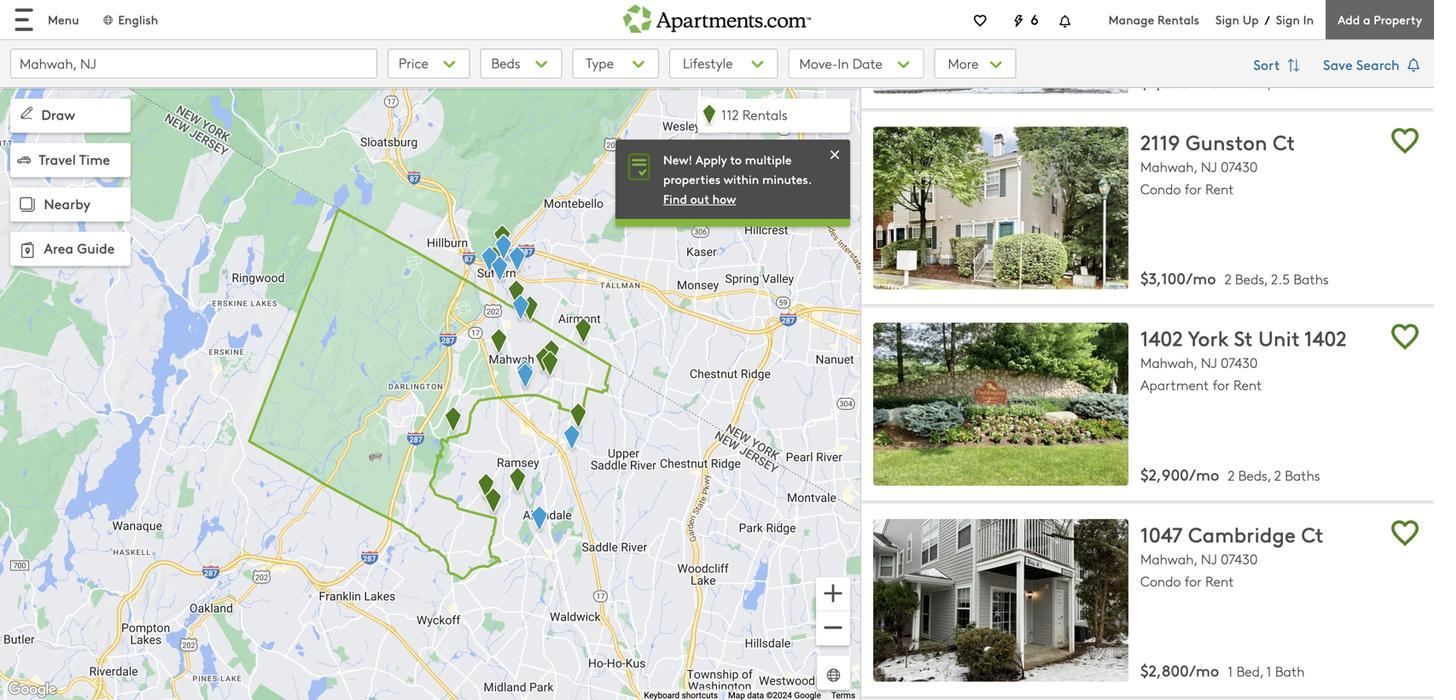 Task type: describe. For each thing, give the bounding box(es) containing it.
area guide
[[44, 238, 115, 258]]

beds button
[[480, 49, 562, 79]]

ct for 1047 cambridge ct
[[1302, 520, 1324, 548]]

gunston
[[1186, 128, 1268, 156]]

nearby link
[[10, 188, 131, 222]]

out
[[691, 191, 710, 207]]

07430 for cambridge
[[1221, 550, 1258, 568]]

2 for $2,900/mo
[[1229, 466, 1235, 485]]

save
[[1324, 55, 1354, 74]]

save search button
[[1324, 49, 1425, 83]]

nj for cambridge
[[1202, 550, 1218, 568]]

move-in date
[[800, 54, 883, 73]]

2119
[[1141, 128, 1181, 156]]

travel time button
[[10, 143, 131, 177]]

english link
[[101, 11, 158, 28]]

cambridge
[[1189, 520, 1297, 548]]

draw button
[[10, 99, 131, 133]]

manage
[[1109, 11, 1155, 28]]

guide
[[77, 238, 115, 258]]

add a property link
[[1327, 0, 1435, 39]]

/
[[1265, 11, 1271, 28]]

bed,
[[1237, 662, 1264, 681]]

apply
[[696, 151, 727, 168]]

multiple
[[745, 151, 792, 168]]

2 up "cambridge"
[[1275, 466, 1282, 485]]

baths inside $3,000/mo 2 beds, 2 baths
[[1286, 73, 1321, 92]]

2 for $3,000/mo
[[1229, 73, 1235, 92]]

baths for 2119 gunston ct
[[1294, 270, 1330, 288]]

move-
[[800, 54, 838, 73]]

2 for $3,100/mo
[[1225, 270, 1232, 288]]

beds, for ct
[[1236, 270, 1268, 288]]

beds
[[492, 53, 521, 72]]

nj for gunston
[[1202, 157, 1218, 176]]

up
[[1243, 11, 1260, 28]]

rent for gunston
[[1206, 179, 1235, 198]]

type button
[[573, 49, 659, 79]]

2119 gunston ct mahwah, nj 07430 condo for rent
[[1141, 128, 1296, 198]]

add
[[1338, 11, 1361, 28]]

for for cambridge
[[1185, 572, 1202, 591]]

2.5
[[1272, 270, 1291, 288]]

properties
[[664, 171, 721, 187]]

nearby
[[44, 194, 90, 213]]

2 1402 from the left
[[1305, 324, 1348, 352]]

2 sign from the left
[[1277, 11, 1301, 28]]

07430 for gunston
[[1221, 157, 1258, 176]]

$2,900/mo
[[1141, 464, 1220, 485]]

more button
[[935, 49, 1017, 79]]

unit
[[1259, 324, 1301, 352]]

sort button
[[1245, 49, 1314, 83]]

apartments.com logo image
[[623, 0, 811, 33]]

english
[[118, 11, 158, 28]]

margin image for travel time
[[17, 153, 31, 167]]

apartment
[[1141, 376, 1210, 394]]

condo for 1047
[[1141, 572, 1182, 591]]

area guide button
[[10, 232, 131, 266]]

satellite view image
[[824, 666, 844, 685]]

07430 inside 1402 york st unit 1402 mahwah, nj 07430 apartment for rent
[[1221, 353, 1258, 372]]

112 rentals
[[722, 105, 788, 124]]

$3,000/mo 2 beds, 2 baths
[[1141, 71, 1321, 93]]

menu button
[[0, 0, 93, 39]]

price
[[399, 53, 429, 72]]

search
[[1357, 55, 1400, 74]]

1 sign from the left
[[1216, 11, 1240, 28]]

beds, inside $3,000/mo 2 beds, 2 baths
[[1239, 73, 1272, 92]]

save search
[[1324, 55, 1404, 74]]

draw
[[41, 105, 75, 124]]



Task type: vqa. For each thing, say whether or not it's contained in the screenshot.


Task type: locate. For each thing, give the bounding box(es) containing it.
112
[[722, 105, 739, 124]]

in inside manage rentals sign up / sign in
[[1304, 11, 1315, 28]]

3 mahwah, from the top
[[1141, 550, 1198, 568]]

0 vertical spatial rent
[[1206, 179, 1235, 198]]

york
[[1189, 324, 1230, 352]]

0 horizontal spatial 1402
[[1141, 324, 1184, 352]]

0 vertical spatial nj
[[1202, 157, 1218, 176]]

margin image inside area guide button
[[15, 238, 39, 262]]

1 1402 from the left
[[1141, 324, 1184, 352]]

date
[[853, 54, 883, 73]]

nj down gunston
[[1202, 157, 1218, 176]]

1 vertical spatial ct
[[1302, 520, 1324, 548]]

07430
[[1221, 157, 1258, 176], [1221, 353, 1258, 372], [1221, 550, 1258, 568]]

margin image inside travel time button
[[17, 153, 31, 167]]

lifestyle
[[683, 53, 733, 72]]

margin image for nearby
[[15, 193, 39, 217]]

07430 down "cambridge"
[[1221, 550, 1258, 568]]

mahwah, inside 1402 york st unit 1402 mahwah, nj 07430 apartment for rent
[[1141, 353, 1198, 372]]

margin image for draw
[[17, 104, 36, 122]]

rentals for manage
[[1158, 11, 1200, 28]]

menu
[[48, 11, 79, 28]]

rentals inside manage rentals sign up / sign in
[[1158, 11, 1200, 28]]

beds, inside $2,900/mo 2 beds, 2 baths
[[1239, 466, 1272, 485]]

2 left the save
[[1275, 73, 1282, 92]]

bath
[[1276, 662, 1305, 681]]

0 horizontal spatial 1
[[1228, 662, 1234, 681]]

within
[[724, 171, 760, 187]]

1 vertical spatial in
[[838, 54, 849, 73]]

sign up link
[[1216, 11, 1260, 28]]

2 vertical spatial mahwah,
[[1141, 550, 1198, 568]]

st
[[1235, 324, 1254, 352]]

condo inside the 2119 gunston ct mahwah, nj 07430 condo for rent
[[1141, 179, 1182, 198]]

0 vertical spatial rentals
[[1158, 11, 1200, 28]]

manage rentals link
[[1109, 11, 1216, 28]]

1402 right unit
[[1305, 324, 1348, 352]]

lifestyle button
[[670, 49, 778, 79]]

rentals right manage
[[1158, 11, 1200, 28]]

area
[[44, 238, 74, 258]]

building photo - 1402 york st image
[[874, 323, 1129, 486]]

to
[[730, 151, 742, 168]]

1 left bed,
[[1228, 662, 1234, 681]]

margin image
[[17, 104, 36, 122], [17, 153, 31, 167], [15, 193, 39, 217], [15, 238, 39, 262]]

rent down gunston
[[1206, 179, 1235, 198]]

3 07430 from the top
[[1221, 550, 1258, 568]]

mahwah,
[[1141, 157, 1198, 176], [1141, 353, 1198, 372], [1141, 550, 1198, 568]]

1 horizontal spatial 1402
[[1305, 324, 1348, 352]]

for inside 1047 cambridge ct mahwah, nj 07430 condo for rent
[[1185, 572, 1202, 591]]

sign in link
[[1277, 11, 1315, 28]]

nj down "cambridge"
[[1202, 550, 1218, 568]]

building photo - 1047 cambridge ct image
[[874, 519, 1129, 682]]

0 vertical spatial in
[[1304, 11, 1315, 28]]

sort
[[1254, 55, 1284, 74]]

$3,100/mo 2 beds, 2.5 baths
[[1141, 268, 1330, 289]]

rent inside 1047 cambridge ct mahwah, nj 07430 condo for rent
[[1206, 572, 1235, 591]]

for for gunston
[[1185, 179, 1202, 198]]

0 vertical spatial mahwah,
[[1141, 157, 1198, 176]]

mahwah, down 2119
[[1141, 157, 1198, 176]]

nj inside 1402 york st unit 1402 mahwah, nj 07430 apartment for rent
[[1202, 353, 1218, 372]]

sign
[[1216, 11, 1240, 28], [1277, 11, 1301, 28]]

condo inside 1047 cambridge ct mahwah, nj 07430 condo for rent
[[1141, 572, 1182, 591]]

how
[[713, 191, 736, 207]]

add a property
[[1338, 11, 1423, 28]]

time
[[79, 149, 110, 168]]

condo down 2119
[[1141, 179, 1182, 198]]

condo down 1047
[[1141, 572, 1182, 591]]

1 vertical spatial for
[[1213, 376, 1230, 394]]

find
[[664, 191, 687, 207]]

1 nj from the top
[[1202, 157, 1218, 176]]

$3,100/mo
[[1141, 268, 1217, 289]]

for right apartment
[[1213, 376, 1230, 394]]

in left the date
[[838, 54, 849, 73]]

1047 cambridge ct mahwah, nj 07430 condo for rent
[[1141, 520, 1324, 591]]

2 vertical spatial baths
[[1286, 466, 1321, 485]]

type
[[586, 53, 614, 72]]

1 vertical spatial 07430
[[1221, 353, 1258, 372]]

nj inside the 2119 gunston ct mahwah, nj 07430 condo for rent
[[1202, 157, 1218, 176]]

travel time
[[39, 149, 110, 168]]

0 vertical spatial for
[[1185, 179, 1202, 198]]

0 vertical spatial baths
[[1286, 73, 1321, 92]]

2 vertical spatial rent
[[1206, 572, 1235, 591]]

sign left up
[[1216, 11, 1240, 28]]

google image
[[4, 679, 61, 700]]

property
[[1374, 11, 1423, 28]]

0 horizontal spatial ct
[[1274, 128, 1296, 156]]

margin image left nearby
[[15, 193, 39, 217]]

ct right "cambridge"
[[1302, 520, 1324, 548]]

margin image left draw
[[17, 104, 36, 122]]

$2,800/mo
[[1141, 660, 1220, 681]]

mahwah, for 1047
[[1141, 550, 1198, 568]]

rent for cambridge
[[1206, 572, 1235, 591]]

1
[[1228, 662, 1234, 681], [1267, 662, 1272, 681]]

nj down york
[[1202, 353, 1218, 372]]

mahwah, for 2119
[[1141, 157, 1198, 176]]

building photo - 2119 gunston ct image
[[874, 127, 1129, 290]]

1 vertical spatial rent
[[1234, 376, 1263, 394]]

1402
[[1141, 324, 1184, 352], [1305, 324, 1348, 352]]

rent inside 1402 york st unit 1402 mahwah, nj 07430 apartment for rent
[[1234, 376, 1263, 394]]

2 right $2,900/mo
[[1229, 466, 1235, 485]]

2 condo from the top
[[1141, 572, 1182, 591]]

$2,900/mo 2 beds, 2 baths
[[1141, 464, 1321, 485]]

6
[[1031, 9, 1039, 29]]

2 vertical spatial beds,
[[1239, 466, 1272, 485]]

ct inside 1047 cambridge ct mahwah, nj 07430 condo for rent
[[1302, 520, 1324, 548]]

mahwah, inside the 2119 gunston ct mahwah, nj 07430 condo for rent
[[1141, 157, 1198, 176]]

margin image left area at the top left of page
[[15, 238, 39, 262]]

ct right gunston
[[1274, 128, 1296, 156]]

new! apply to multiple properties within minutes. find out how
[[664, 151, 813, 207]]

rentals right 112
[[743, 105, 788, 124]]

margin image inside nearby link
[[15, 193, 39, 217]]

baths
[[1286, 73, 1321, 92], [1294, 270, 1330, 288], [1286, 466, 1321, 485]]

2 1 from the left
[[1267, 662, 1272, 681]]

minutes.
[[763, 171, 813, 187]]

07430 down st
[[1221, 353, 1258, 372]]

mahwah, up apartment
[[1141, 353, 1198, 372]]

beds, for st
[[1239, 466, 1272, 485]]

07430 down gunston
[[1221, 157, 1258, 176]]

for inside the 2119 gunston ct mahwah, nj 07430 condo for rent
[[1185, 179, 1202, 198]]

rent inside the 2119 gunston ct mahwah, nj 07430 condo for rent
[[1206, 179, 1235, 198]]

1 horizontal spatial ct
[[1302, 520, 1324, 548]]

new!
[[664, 151, 693, 168]]

1 1 from the left
[[1228, 662, 1234, 681]]

2 vertical spatial nj
[[1202, 550, 1218, 568]]

margin image left travel on the top of page
[[17, 153, 31, 167]]

0 vertical spatial 07430
[[1221, 157, 1258, 176]]

07430 inside the 2119 gunston ct mahwah, nj 07430 condo for rent
[[1221, 157, 1258, 176]]

2
[[1229, 73, 1235, 92], [1275, 73, 1282, 92], [1225, 270, 1232, 288], [1229, 466, 1235, 485], [1275, 466, 1282, 485]]

0 horizontal spatial in
[[838, 54, 849, 73]]

1047
[[1141, 520, 1183, 548]]

Location or Point of Interest text field
[[10, 49, 378, 79]]

rentals for 112
[[743, 105, 788, 124]]

nj inside 1047 cambridge ct mahwah, nj 07430 condo for rent
[[1202, 550, 1218, 568]]

baths up "cambridge"
[[1286, 466, 1321, 485]]

manage rentals sign up / sign in
[[1109, 11, 1315, 28]]

baths right sort
[[1286, 73, 1321, 92]]

building photo - 2316 oakham ct image
[[874, 0, 1129, 93]]

beds,
[[1239, 73, 1272, 92], [1236, 270, 1268, 288], [1239, 466, 1272, 485]]

1 horizontal spatial in
[[1304, 11, 1315, 28]]

0 vertical spatial beds,
[[1239, 73, 1272, 92]]

1 horizontal spatial sign
[[1277, 11, 1301, 28]]

mahwah, inside 1047 cambridge ct mahwah, nj 07430 condo for rent
[[1141, 550, 1198, 568]]

find out how link
[[664, 191, 736, 207]]

for inside 1402 york st unit 1402 mahwah, nj 07430 apartment for rent
[[1213, 376, 1230, 394]]

rent down st
[[1234, 376, 1263, 394]]

condo
[[1141, 179, 1182, 198], [1141, 572, 1182, 591]]

baths inside $2,900/mo 2 beds, 2 baths
[[1286, 466, 1321, 485]]

more
[[948, 54, 983, 73]]

2 mahwah, from the top
[[1141, 353, 1198, 372]]

condo for 2119
[[1141, 179, 1182, 198]]

1 vertical spatial baths
[[1294, 270, 1330, 288]]

a
[[1364, 11, 1371, 28]]

1402 left york
[[1141, 324, 1184, 352]]

baths right 2.5
[[1294, 270, 1330, 288]]

0 vertical spatial condo
[[1141, 179, 1182, 198]]

1 condo from the top
[[1141, 179, 1182, 198]]

for
[[1185, 179, 1202, 198], [1213, 376, 1230, 394], [1185, 572, 1202, 591]]

0 vertical spatial ct
[[1274, 128, 1296, 156]]

$3,000/mo
[[1141, 71, 1220, 93]]

1 mahwah, from the top
[[1141, 157, 1198, 176]]

for down "cambridge"
[[1185, 572, 1202, 591]]

1 right bed,
[[1267, 662, 1272, 681]]

ct for 2119 gunston ct
[[1274, 128, 1296, 156]]

2 07430 from the top
[[1221, 353, 1258, 372]]

map region
[[0, 63, 1078, 700]]

0 horizontal spatial sign
[[1216, 11, 1240, 28]]

beds, down up
[[1239, 73, 1272, 92]]

baths inside "$3,100/mo 2 beds, 2.5 baths"
[[1294, 270, 1330, 288]]

sign right /
[[1277, 11, 1301, 28]]

0 horizontal spatial rentals
[[743, 105, 788, 124]]

in inside 'button'
[[838, 54, 849, 73]]

nj
[[1202, 157, 1218, 176], [1202, 353, 1218, 372], [1202, 550, 1218, 568]]

1 vertical spatial condo
[[1141, 572, 1182, 591]]

2 right $3,100/mo
[[1225, 270, 1232, 288]]

beds, left 2.5
[[1236, 270, 1268, 288]]

training image
[[827, 146, 844, 163]]

beds, inside "$3,100/mo 2 beds, 2.5 baths"
[[1236, 270, 1268, 288]]

margin image for area guide
[[15, 238, 39, 262]]

rent down "cambridge"
[[1206, 572, 1235, 591]]

07430 inside 1047 cambridge ct mahwah, nj 07430 condo for rent
[[1221, 550, 1258, 568]]

1 vertical spatial mahwah,
[[1141, 353, 1198, 372]]

mahwah, down 1047
[[1141, 550, 1198, 568]]

in left add
[[1304, 11, 1315, 28]]

baths for 1402 york st unit 1402
[[1286, 466, 1321, 485]]

margin image inside draw button
[[17, 104, 36, 122]]

2 vertical spatial 07430
[[1221, 550, 1258, 568]]

2 left sort
[[1229, 73, 1235, 92]]

1 vertical spatial beds,
[[1236, 270, 1268, 288]]

in
[[1304, 11, 1315, 28], [838, 54, 849, 73]]

2 vertical spatial for
[[1185, 572, 1202, 591]]

rentals
[[1158, 11, 1200, 28], [743, 105, 788, 124]]

3 nj from the top
[[1202, 550, 1218, 568]]

ct
[[1274, 128, 1296, 156], [1302, 520, 1324, 548]]

1402 york st unit 1402 mahwah, nj 07430 apartment for rent
[[1141, 324, 1348, 394]]

price button
[[388, 49, 470, 79]]

beds, up "cambridge"
[[1239, 466, 1272, 485]]

move-in date button
[[789, 49, 925, 79]]

1 horizontal spatial 1
[[1267, 662, 1272, 681]]

$2,800/mo 1 bed, 1 bath
[[1141, 660, 1305, 681]]

1 07430 from the top
[[1221, 157, 1258, 176]]

travel
[[39, 149, 76, 168]]

rent
[[1206, 179, 1235, 198], [1234, 376, 1263, 394], [1206, 572, 1235, 591]]

for down gunston
[[1185, 179, 1202, 198]]

1 vertical spatial rentals
[[743, 105, 788, 124]]

2 inside "$3,100/mo 2 beds, 2.5 baths"
[[1225, 270, 1232, 288]]

ct inside the 2119 gunston ct mahwah, nj 07430 condo for rent
[[1274, 128, 1296, 156]]

1 vertical spatial nj
[[1202, 353, 1218, 372]]

2 nj from the top
[[1202, 353, 1218, 372]]

1 horizontal spatial rentals
[[1158, 11, 1200, 28]]



